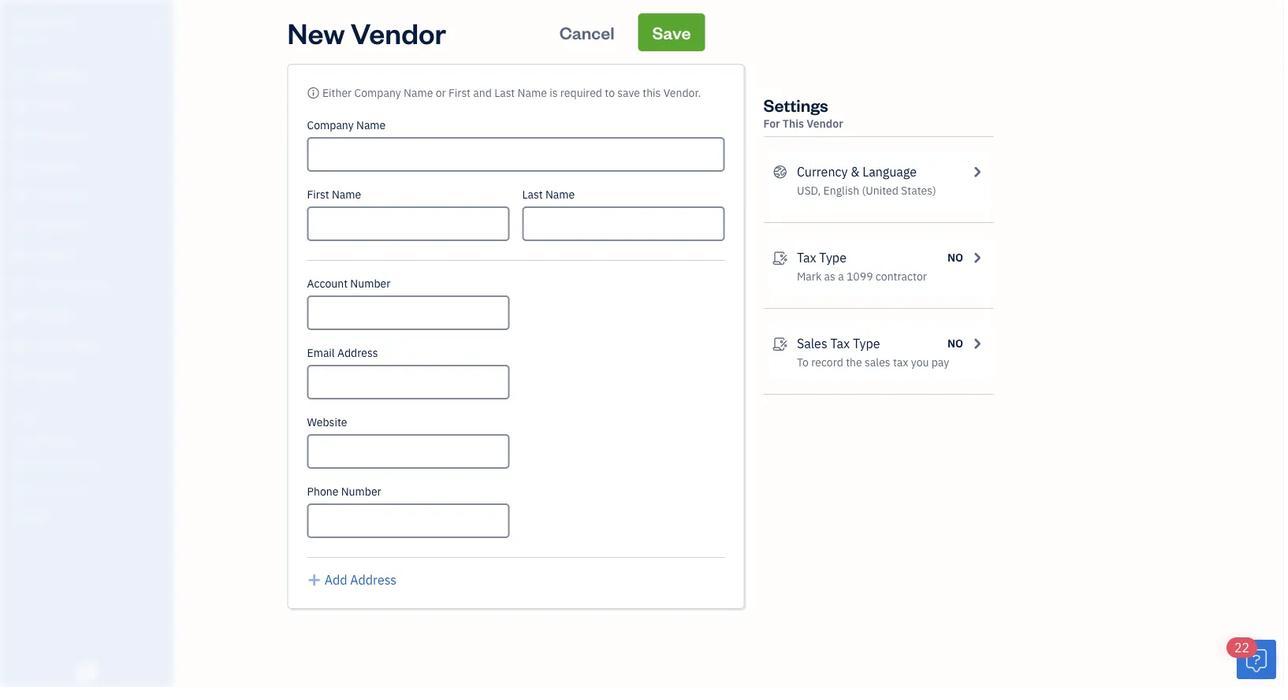 Task type: locate. For each thing, give the bounding box(es) containing it.
website
[[307, 415, 347, 430]]

2 taxespaid image from the top
[[773, 334, 787, 353]]

as
[[824, 269, 835, 284]]

1 vertical spatial type
[[853, 335, 880, 352]]

name up the first name text field
[[332, 187, 361, 202]]

address right add
[[350, 572, 397, 588]]

no left chevronright image
[[948, 250, 963, 265]]

the
[[846, 355, 862, 370]]

type up as on the right top of the page
[[819, 249, 847, 266]]

owner
[[13, 32, 42, 44]]

company right either
[[354, 86, 401, 100]]

tax
[[797, 249, 816, 266], [830, 335, 850, 352]]

plus image
[[307, 571, 322, 590]]

a
[[838, 269, 844, 284]]

primary image
[[307, 86, 320, 100]]

llc
[[56, 14, 76, 30]]

no for tax type
[[948, 250, 963, 265]]

1 vertical spatial chevronright image
[[970, 334, 984, 353]]

1 vertical spatial address
[[350, 572, 397, 588]]

(united
[[862, 183, 898, 198]]

Company Name text field
[[307, 137, 725, 172]]

company
[[354, 86, 401, 100], [307, 118, 354, 132]]

1 chevronright image from the top
[[970, 162, 984, 181]]

save
[[652, 21, 691, 43]]

1 horizontal spatial first
[[448, 86, 471, 100]]

0 vertical spatial taxespaid image
[[773, 248, 787, 267]]

2 no from the top
[[948, 336, 963, 351]]

0 horizontal spatial type
[[819, 249, 847, 266]]

chevronright image
[[970, 248, 984, 267]]

first down company name
[[307, 187, 329, 202]]

0 vertical spatial first
[[448, 86, 471, 100]]

address inside button
[[350, 572, 397, 588]]

1 vertical spatial first
[[307, 187, 329, 202]]

save
[[617, 86, 640, 100]]

first
[[448, 86, 471, 100], [307, 187, 329, 202]]

pay
[[932, 355, 949, 370]]

name for company name
[[356, 118, 386, 132]]

0 vertical spatial company
[[354, 86, 401, 100]]

1 vertical spatial company
[[307, 118, 354, 132]]

Phone Number text field
[[307, 504, 510, 538]]

name for last name
[[545, 187, 575, 202]]

tax up record
[[830, 335, 850, 352]]

client image
[[10, 99, 29, 114]]

1 horizontal spatial last
[[522, 187, 543, 202]]

1 vertical spatial tax
[[830, 335, 850, 352]]

0 horizontal spatial company
[[307, 118, 354, 132]]

last
[[494, 86, 515, 100], [522, 187, 543, 202]]

currency
[[797, 164, 848, 180]]

no up pay
[[948, 336, 963, 351]]

expense image
[[10, 218, 29, 234]]

type
[[819, 249, 847, 266], [853, 335, 880, 352]]

First Name text field
[[307, 207, 510, 241]]

name down company name text field
[[545, 187, 575, 202]]

vendor right this
[[807, 116, 843, 131]]

0 vertical spatial type
[[819, 249, 847, 266]]

company down either
[[307, 118, 354, 132]]

account number
[[307, 276, 390, 291]]

either
[[322, 86, 352, 100]]

vendor
[[351, 13, 446, 51], [807, 116, 843, 131]]

1 horizontal spatial type
[[853, 335, 880, 352]]

required
[[560, 86, 602, 100]]

last right the and
[[494, 86, 515, 100]]

for
[[763, 116, 780, 131]]

taxespaid image left sales
[[773, 334, 787, 353]]

name
[[404, 86, 433, 100], [518, 86, 547, 100], [356, 118, 386, 132], [332, 187, 361, 202], [545, 187, 575, 202]]

settings
[[763, 93, 828, 116]]

1 horizontal spatial vendor
[[807, 116, 843, 131]]

is
[[550, 86, 558, 100]]

1 horizontal spatial tax
[[830, 335, 850, 352]]

0 horizontal spatial first
[[307, 187, 329, 202]]

states)
[[901, 183, 936, 198]]

tax up mark
[[797, 249, 816, 266]]

1 no from the top
[[948, 250, 963, 265]]

1 horizontal spatial company
[[354, 86, 401, 100]]

0 vertical spatial last
[[494, 86, 515, 100]]

last down company name text field
[[522, 187, 543, 202]]

bank connections image
[[12, 484, 169, 497]]

address right "email"
[[337, 346, 378, 360]]

22
[[1234, 640, 1250, 656]]

address for email address
[[337, 346, 378, 360]]

0 vertical spatial vendor
[[351, 13, 446, 51]]

2 chevronright image from the top
[[970, 334, 984, 353]]

number right account
[[350, 276, 390, 291]]

1099
[[847, 269, 873, 284]]

number
[[350, 276, 390, 291], [341, 484, 381, 499]]

Last Name text field
[[522, 207, 725, 241]]

0 vertical spatial number
[[350, 276, 390, 291]]

chevronright image for currency & language
[[970, 162, 984, 181]]

taxespaid image left 'tax type'
[[773, 248, 787, 267]]

vendor up or
[[351, 13, 446, 51]]

&
[[851, 164, 860, 180]]

1 vertical spatial taxespaid image
[[773, 334, 787, 353]]

to
[[797, 355, 809, 370]]

team members image
[[12, 434, 169, 446]]

to
[[605, 86, 615, 100]]

this
[[643, 86, 661, 100]]

address
[[337, 346, 378, 360], [350, 572, 397, 588]]

no
[[948, 250, 963, 265], [948, 336, 963, 351]]

0 horizontal spatial tax
[[797, 249, 816, 266]]

chevronright image
[[970, 162, 984, 181], [970, 334, 984, 353]]

name up first name
[[356, 118, 386, 132]]

add address
[[325, 572, 397, 588]]

type up to record the sales tax you pay
[[853, 335, 880, 352]]

1 taxespaid image from the top
[[773, 248, 787, 267]]

this
[[783, 116, 804, 131]]

1 vertical spatial number
[[341, 484, 381, 499]]

first right or
[[448, 86, 471, 100]]

1 vertical spatial no
[[948, 336, 963, 351]]

add address button
[[307, 571, 397, 590]]

taxespaid image
[[773, 248, 787, 267], [773, 334, 787, 353]]

main element
[[0, 0, 213, 687]]

number right phone
[[341, 484, 381, 499]]

0 vertical spatial address
[[337, 346, 378, 360]]

vendor.
[[664, 86, 701, 100]]

sales tax type
[[797, 335, 880, 352]]

1 vertical spatial vendor
[[807, 116, 843, 131]]

0 vertical spatial chevronright image
[[970, 162, 984, 181]]

22 button
[[1227, 638, 1276, 679]]

0 vertical spatial no
[[948, 250, 963, 265]]

currencyandlanguage image
[[773, 162, 787, 181]]

new vendor
[[287, 13, 446, 51]]



Task type: describe. For each thing, give the bounding box(es) containing it.
currency & language
[[797, 164, 917, 180]]

taxespaid image for sales
[[773, 334, 787, 353]]

Email Address text field
[[307, 365, 510, 400]]

you
[[911, 355, 929, 370]]

record
[[811, 355, 843, 370]]

save button
[[638, 13, 705, 51]]

0 vertical spatial tax
[[797, 249, 816, 266]]

address for add address
[[350, 572, 397, 588]]

email address
[[307, 346, 378, 360]]

settings image
[[12, 509, 169, 522]]

project image
[[10, 248, 29, 264]]

apps image
[[12, 408, 169, 421]]

vendor inside settings for this vendor
[[807, 116, 843, 131]]

chevronright image for no
[[970, 334, 984, 353]]

number for account number
[[350, 276, 390, 291]]

account
[[307, 276, 348, 291]]

Website text field
[[307, 434, 510, 469]]

add
[[325, 572, 347, 588]]

money image
[[10, 308, 29, 324]]

nelson llc owner
[[13, 14, 76, 44]]

freshbooks image
[[74, 662, 99, 681]]

mark
[[797, 269, 822, 284]]

items and services image
[[12, 459, 169, 471]]

first name
[[307, 187, 361, 202]]

Account Number text field
[[307, 296, 510, 330]]

language
[[862, 164, 917, 180]]

usd, english (united states)
[[797, 183, 936, 198]]

taxespaid image for tax
[[773, 248, 787, 267]]

payment image
[[10, 188, 29, 204]]

timer image
[[10, 278, 29, 294]]

tax
[[893, 355, 908, 370]]

0 horizontal spatial last
[[494, 86, 515, 100]]

or
[[436, 86, 446, 100]]

contractor
[[876, 269, 927, 284]]

company name
[[307, 118, 386, 132]]

phone number
[[307, 484, 381, 499]]

report image
[[10, 368, 29, 384]]

no for sales tax type
[[948, 336, 963, 351]]

phone
[[307, 484, 338, 499]]

to record the sales tax you pay
[[797, 355, 949, 370]]

1 vertical spatial last
[[522, 187, 543, 202]]

name left is
[[518, 86, 547, 100]]

name for first name
[[332, 187, 361, 202]]

usd,
[[797, 183, 821, 198]]

estimate image
[[10, 128, 29, 144]]

mark as a 1099 contractor
[[797, 269, 927, 284]]

name left or
[[404, 86, 433, 100]]

chart image
[[10, 338, 29, 354]]

and
[[473, 86, 492, 100]]

new
[[287, 13, 345, 51]]

nelson
[[13, 14, 53, 30]]

email
[[307, 346, 335, 360]]

tax type
[[797, 249, 847, 266]]

invoice image
[[10, 158, 29, 174]]

sales
[[797, 335, 827, 352]]

0 horizontal spatial vendor
[[351, 13, 446, 51]]

either company name or first and last name is required to save this vendor.
[[322, 86, 701, 100]]

english
[[823, 183, 859, 198]]

cancel
[[559, 21, 615, 43]]

number for phone number
[[341, 484, 381, 499]]

resource center badge image
[[1237, 640, 1276, 679]]

dashboard image
[[10, 69, 29, 84]]

cancel button
[[545, 13, 629, 51]]

last name
[[522, 187, 575, 202]]

sales
[[865, 355, 890, 370]]

settings for this vendor
[[763, 93, 843, 131]]



Task type: vqa. For each thing, say whether or not it's contained in the screenshot.
Invoices's chevron large down icon
no



